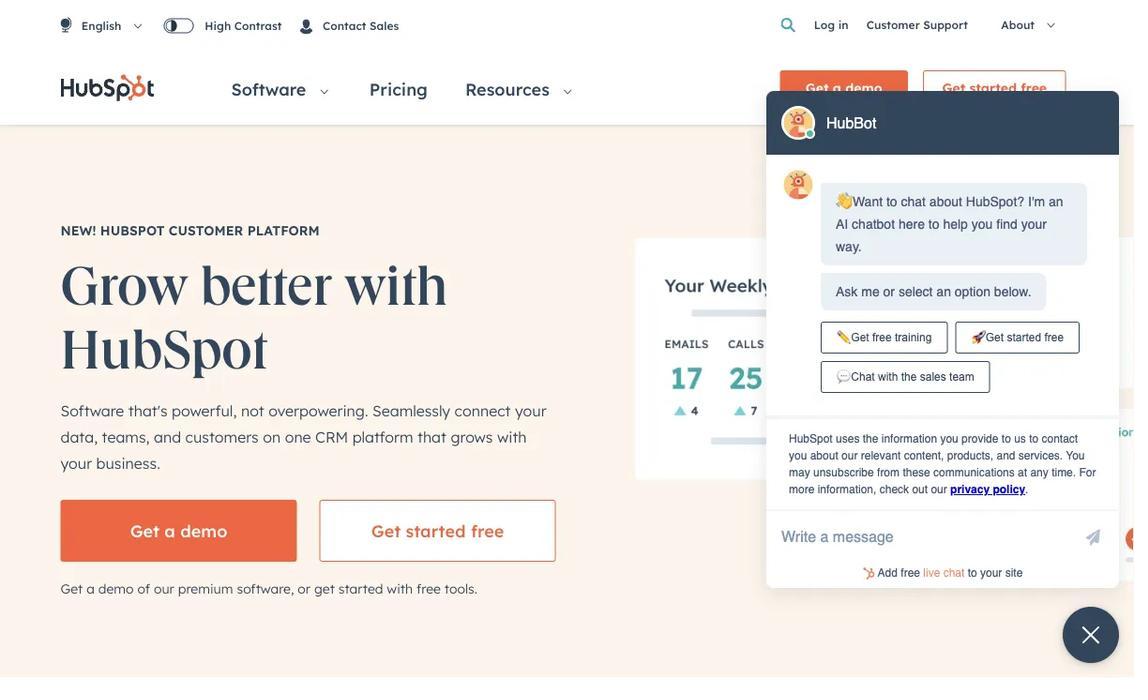 Task type: locate. For each thing, give the bounding box(es) containing it.
get started free link down about
[[923, 71, 1066, 105]]

free left "tools."
[[417, 580, 441, 597]]

software that's powerful, not overpowering. seamlessly connect your data, teams, and customers on one crm platform that grows with your business.
[[61, 401, 547, 472]]

0 vertical spatial software
[[231, 79, 311, 100]]

free up "tools."
[[471, 520, 504, 541]]

contact sales link
[[285, 4, 414, 46]]

get started free
[[943, 79, 1047, 96], [371, 520, 504, 541]]

english
[[78, 18, 121, 32]]

a left of
[[86, 580, 95, 597]]

tools.
[[445, 580, 478, 597]]

0 horizontal spatial free
[[417, 580, 441, 597]]

2 vertical spatial started
[[339, 580, 383, 597]]

high contrast
[[205, 18, 282, 32]]

get
[[314, 580, 335, 597]]

0 vertical spatial a
[[833, 79, 842, 96]]

1 horizontal spatial demo
[[180, 520, 227, 541]]

premium
[[178, 580, 233, 597]]

0 vertical spatial your
[[515, 401, 547, 420]]

0 horizontal spatial get a demo link
[[61, 500, 297, 562]]

get a demo of our premium software, or get started with free tools.
[[61, 580, 478, 597]]

get a demo
[[806, 79, 883, 96], [130, 520, 227, 541]]

0 horizontal spatial software
[[61, 401, 124, 420]]

get a demo down in
[[806, 79, 883, 96]]

software for software that's powerful, not overpowering. seamlessly connect your data, teams, and customers on one crm platform that grows with your business.
[[61, 401, 124, 420]]

1 vertical spatial get a demo
[[130, 520, 227, 541]]

demo up premium
[[180, 520, 227, 541]]

demo
[[846, 79, 883, 96], [180, 520, 227, 541], [98, 580, 134, 597]]

a
[[833, 79, 842, 96], [165, 520, 175, 541], [86, 580, 95, 597]]

1 vertical spatial get started free
[[371, 520, 504, 541]]

with
[[345, 250, 448, 322], [497, 427, 527, 446], [387, 580, 413, 597]]

get started free link
[[923, 71, 1066, 105], [320, 500, 556, 562]]

a down log in link
[[833, 79, 842, 96]]

log
[[814, 18, 835, 32]]

customer support
[[867, 18, 968, 32]]

1 horizontal spatial software
[[231, 79, 311, 100]]

0 horizontal spatial get started free
[[371, 520, 504, 541]]

resources
[[465, 79, 555, 100]]

customer support link
[[867, 18, 968, 32]]

software down contrast
[[231, 79, 311, 100]]

1 vertical spatial demo
[[180, 520, 227, 541]]

a for the top get started free 'link'
[[833, 79, 842, 96]]

about
[[1002, 18, 1038, 32]]

1 horizontal spatial get started free link
[[923, 71, 1066, 105]]

software inside software that's powerful, not overpowering. seamlessly connect your data, teams, and customers on one crm platform that grows with your business.
[[61, 401, 124, 420]]

a up our
[[165, 520, 175, 541]]

get started free for the top get started free 'link'
[[943, 79, 1047, 96]]

2 horizontal spatial free
[[1021, 79, 1047, 96]]

1 vertical spatial started
[[406, 520, 466, 541]]

get a demo link
[[780, 71, 908, 105], [61, 500, 297, 562]]

software
[[231, 79, 311, 100], [61, 401, 124, 420]]

started up "tools."
[[406, 520, 466, 541]]

a for get started free 'link' to the left
[[165, 520, 175, 541]]

get started free up "tools."
[[371, 520, 504, 541]]

2 vertical spatial demo
[[98, 580, 134, 597]]

started
[[970, 79, 1017, 96], [406, 520, 466, 541], [339, 580, 383, 597]]

2 horizontal spatial a
[[833, 79, 842, 96]]

0 vertical spatial demo
[[846, 79, 883, 96]]

1 vertical spatial a
[[165, 520, 175, 541]]

our
[[154, 580, 174, 597]]

1 horizontal spatial started
[[406, 520, 466, 541]]

your down data,
[[61, 453, 92, 472]]

0 vertical spatial started
[[970, 79, 1017, 96]]

0 vertical spatial get started free
[[943, 79, 1047, 96]]

1 horizontal spatial your
[[515, 401, 547, 420]]

that
[[418, 427, 447, 446]]

1 vertical spatial with
[[497, 427, 527, 446]]

1 horizontal spatial get a demo
[[806, 79, 883, 96]]

demo left of
[[98, 580, 134, 597]]

software for software
[[231, 79, 311, 100]]

1 horizontal spatial get a demo link
[[780, 71, 908, 105]]

platform
[[247, 222, 320, 239]]

log in link
[[814, 15, 849, 35]]

0 horizontal spatial get started free link
[[320, 500, 556, 562]]

1 horizontal spatial a
[[165, 520, 175, 541]]

hubspot
[[61, 314, 267, 386]]

get a demo link for the top get started free 'link'
[[780, 71, 908, 105]]

1 vertical spatial get a demo link
[[61, 500, 297, 562]]

your
[[515, 401, 547, 420], [61, 453, 92, 472]]

log in
[[814, 18, 849, 32]]

1 vertical spatial get started free link
[[320, 500, 556, 562]]

0 vertical spatial get started free link
[[923, 71, 1066, 105]]

0 horizontal spatial a
[[86, 580, 95, 597]]

software,
[[237, 580, 294, 597]]

2 vertical spatial a
[[86, 580, 95, 597]]

0 vertical spatial get a demo
[[806, 79, 883, 96]]

get for the top get started free 'link'
[[943, 79, 966, 96]]

1 horizontal spatial free
[[471, 520, 504, 541]]

started right get
[[339, 580, 383, 597]]

overpowering.
[[269, 401, 368, 420]]

0 vertical spatial free
[[1021, 79, 1047, 96]]

0 vertical spatial get a demo link
[[780, 71, 908, 105]]

with inside grow better with hubspot
[[345, 250, 448, 322]]

software inside dropdown button
[[231, 79, 311, 100]]

0 horizontal spatial your
[[61, 453, 92, 472]]

get
[[806, 79, 829, 96], [943, 79, 966, 96], [130, 520, 160, 541], [371, 520, 401, 541], [61, 580, 83, 597]]

free down about dropdown button
[[1021, 79, 1047, 96]]

1 horizontal spatial get started free
[[943, 79, 1047, 96]]

high contrast button
[[164, 18, 282, 33]]

get a demo up our
[[130, 520, 227, 541]]

2 horizontal spatial demo
[[846, 79, 883, 96]]

get a demo link down in
[[780, 71, 908, 105]]

software up data,
[[61, 401, 124, 420]]

pricing link
[[347, 51, 443, 125]]

get a demo link up our
[[61, 500, 297, 562]]

started down about
[[970, 79, 1017, 96]]

one
[[285, 427, 311, 446]]

2 horizontal spatial started
[[970, 79, 1017, 96]]

your right connect
[[515, 401, 547, 420]]

1 vertical spatial software
[[61, 401, 124, 420]]

seamlessly
[[373, 401, 451, 420]]

pricing
[[369, 79, 428, 100]]

not
[[241, 401, 264, 420]]

get started free link up "tools."
[[320, 500, 556, 562]]

get started free down about
[[943, 79, 1047, 96]]

0 vertical spatial with
[[345, 250, 448, 322]]

about button
[[987, 8, 1074, 43]]

better
[[200, 250, 333, 322]]

teams,
[[102, 427, 150, 446]]

free
[[1021, 79, 1047, 96], [471, 520, 504, 541], [417, 580, 441, 597]]

demo down in
[[846, 79, 883, 96]]

crm
[[315, 427, 348, 446]]



Task type: vqa. For each thing, say whether or not it's contained in the screenshot.
the rightmost their
no



Task type: describe. For each thing, give the bounding box(es) containing it.
software button
[[209, 51, 347, 125]]

resources button
[[443, 51, 590, 125]]

new!
[[61, 222, 96, 239]]

business.
[[96, 453, 160, 472]]

hubspot
[[100, 222, 165, 239]]

connect
[[455, 401, 511, 420]]

data,
[[61, 427, 98, 446]]

0 horizontal spatial demo
[[98, 580, 134, 597]]

or
[[298, 580, 311, 597]]

get for the top get started free 'link' get a demo 'link'
[[806, 79, 829, 96]]

customer
[[169, 222, 243, 239]]

contact sales
[[320, 18, 399, 32]]

Search search field
[[777, 14, 811, 37]]

in
[[839, 18, 849, 32]]

powerful,
[[172, 401, 237, 420]]

1 vertical spatial your
[[61, 453, 92, 472]]

high
[[205, 18, 231, 32]]

grow
[[61, 250, 188, 322]]

contact
[[323, 18, 366, 32]]

on
[[263, 427, 281, 446]]

get a demo link for get started free 'link' to the left
[[61, 500, 297, 562]]

grow better with hubspot
[[61, 250, 461, 386]]

sales
[[370, 18, 399, 32]]

2 vertical spatial with
[[387, 580, 413, 597]]

customer
[[867, 18, 920, 32]]

chat widget region
[[740, 46, 1134, 678]]

platform
[[352, 427, 413, 446]]

0 horizontal spatial get a demo
[[130, 520, 227, 541]]

support
[[924, 18, 968, 32]]

english button
[[61, 0, 160, 51]]

view of a hubspot user's weekly email, calling, and meeting activity, a contact record, and a customer service report in their hubspot crm platform image
[[635, 237, 1134, 581]]

and
[[154, 427, 181, 446]]

2 vertical spatial free
[[417, 580, 441, 597]]

that's
[[128, 401, 168, 420]]

new! hubspot customer platform
[[61, 222, 320, 239]]

get for get a demo 'link' related to get started free 'link' to the left
[[130, 520, 160, 541]]

with inside software that's powerful, not overpowering. seamlessly connect your data, teams, and customers on one crm platform that grows with your business.
[[497, 427, 527, 446]]

customers
[[185, 427, 259, 446]]

of
[[137, 580, 150, 597]]

0 horizontal spatial started
[[339, 580, 383, 597]]

get for get started free 'link' to the left
[[371, 520, 401, 541]]

contrast
[[234, 18, 282, 32]]

1 vertical spatial free
[[471, 520, 504, 541]]

hubspot image
[[61, 74, 154, 102]]

get started free for get started free 'link' to the left
[[371, 520, 504, 541]]

grows
[[451, 427, 493, 446]]



